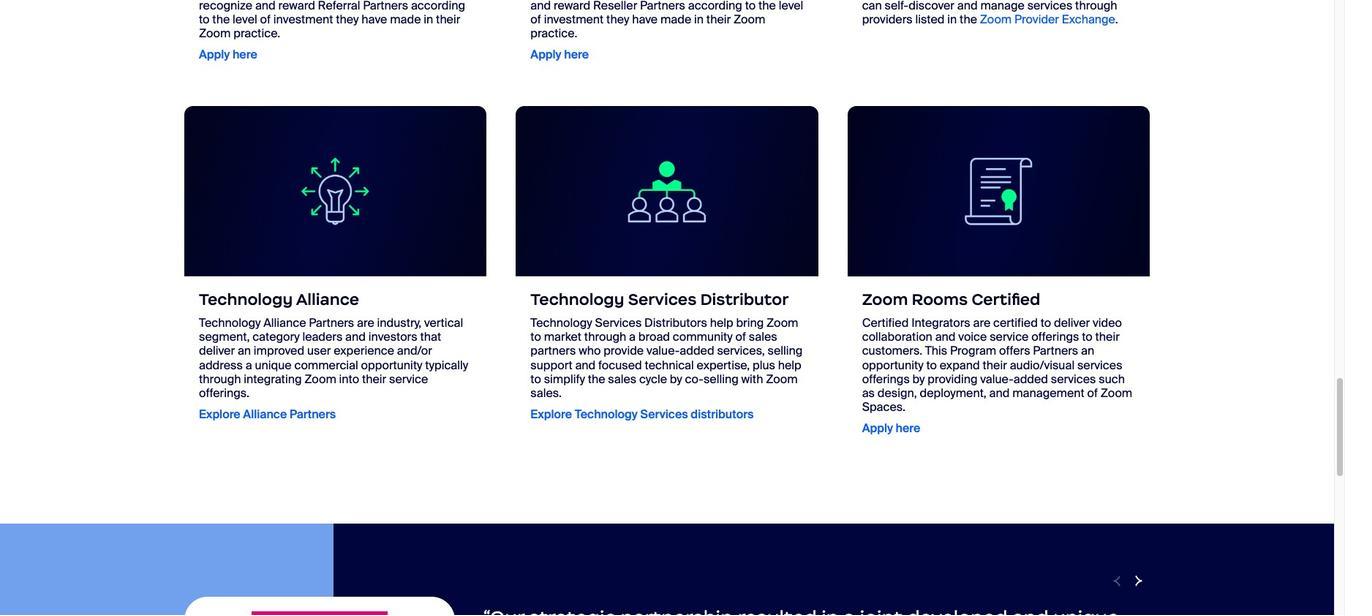 Task type: describe. For each thing, give the bounding box(es) containing it.
cycle
[[639, 371, 667, 387]]

0 vertical spatial partners
[[309, 315, 354, 331]]

expertise,
[[697, 357, 750, 373]]

as
[[862, 385, 875, 401]]

service inside zoom rooms certified certified integrators are certified to deliver video collaboration and voice service offerings to their customers. this program offers partners an opportunity to expand their audio/visual services offerings by providing value-added services such as design, deployment, and management of zoom spaces. apply here
[[990, 329, 1029, 345]]

explore technology services distributors link
[[531, 407, 754, 422]]

2 vertical spatial alliance
[[243, 407, 287, 422]]

technology down the
[[575, 407, 638, 422]]

0 vertical spatial services
[[628, 290, 697, 309]]

image20230726164748 image
[[848, 106, 1150, 277]]

1 horizontal spatial sales
[[749, 329, 777, 345]]

offers
[[999, 343, 1030, 359]]

explore inside technology alliance technology alliance partners are industry, vertical segment, category leaders and investors that deliver an improved user experience and/or address a unique commercial opportunity typically through integrating zoom into their service offerings. explore alliance partners
[[199, 407, 240, 422]]

technical
[[645, 357, 694, 373]]

t_logo_carrier_surface_rgb_n image
[[199, 611, 440, 615]]

unique
[[255, 357, 292, 373]]

integrators
[[912, 315, 970, 331]]

explore inside technology services distributor technology services distributors help bring zoom to market through a broad community of sales partners who provide value-added services, selling support and focused technical expertise, plus help to simplify the sales cycle by co-selling with zoom sales. explore technology services distributors
[[531, 407, 572, 422]]

zoom left provider
[[980, 12, 1012, 27]]

vertical
[[424, 315, 463, 331]]

support
[[531, 357, 572, 373]]

technology services distributor technology services distributors help bring zoom to market through a broad community of sales partners who provide value-added services, selling support and focused technical expertise, plus help to simplify the sales cycle by co-selling with zoom sales. explore technology services distributors
[[531, 290, 803, 422]]

customers.
[[862, 343, 922, 359]]

such
[[1099, 371, 1125, 387]]

the
[[588, 371, 605, 387]]

zoom right the with on the right bottom of the page
[[766, 371, 798, 387]]

of inside technology services distributor technology services distributors help bring zoom to market through a broad community of sales partners who provide value-added services, selling support and focused technical expertise, plus help to simplify the sales cycle by co-selling with zoom sales. explore technology services distributors
[[736, 329, 746, 345]]

leaders
[[302, 329, 343, 345]]

and left voice
[[935, 329, 956, 345]]

broad
[[638, 329, 670, 345]]

through inside technology services distributor technology services distributors help bring zoom to market through a broad community of sales partners who provide value-added services, selling support and focused technical expertise, plus help to simplify the sales cycle by co-selling with zoom sales. explore technology services distributors
[[584, 329, 626, 345]]

zoom up collaboration
[[862, 290, 908, 309]]

2 vertical spatial services
[[640, 407, 688, 422]]

1 horizontal spatial offerings
[[1032, 329, 1079, 345]]

1 horizontal spatial certified
[[972, 290, 1040, 309]]

of inside zoom rooms certified certified integrators are certified to deliver video collaboration and voice service offerings to their customers. this program offers partners an opportunity to expand their audio/visual services offerings by providing value-added services such as design, deployment, and management of zoom spaces. apply here
[[1087, 385, 1098, 401]]

1 vertical spatial alliance
[[264, 315, 306, 331]]

technology services distributor link
[[531, 290, 804, 309]]

simplify
[[544, 371, 585, 387]]

distributor
[[700, 290, 789, 309]]

investors
[[368, 329, 417, 345]]

industry,
[[377, 315, 421, 331]]

and down offers
[[989, 385, 1010, 401]]

zoom inside technology alliance technology alliance partners are industry, vertical segment, category leaders and investors that deliver an improved user experience and/or address a unique commercial opportunity typically through integrating zoom into their service offerings. explore alliance partners
[[305, 371, 336, 387]]

services down video
[[1077, 357, 1123, 373]]

technology up market
[[531, 290, 624, 309]]

apply for middle apply here link
[[531, 47, 561, 62]]

1 horizontal spatial their
[[983, 357, 1007, 373]]

category
[[252, 329, 300, 345]]

and inside technology alliance technology alliance partners are industry, vertical segment, category leaders and investors that deliver an improved user experience and/or address a unique commercial opportunity typically through integrating zoom into their service offerings. explore alliance partners
[[345, 329, 366, 345]]

a inside technology services distributor technology services distributors help bring zoom to market through a broad community of sales partners who provide value-added services, selling support and focused technical expertise, plus help to simplify the sales cycle by co-selling with zoom sales. explore technology services distributors
[[629, 329, 636, 345]]

opportunity inside zoom rooms certified certified integrators are certified to deliver video collaboration and voice service offerings to their customers. this program offers partners an opportunity to expand their audio/visual services offerings by providing value-added services such as design, deployment, and management of zoom spaces. apply here
[[862, 357, 924, 373]]

0 vertical spatial help
[[710, 315, 733, 331]]

here for middle apply here link
[[564, 47, 589, 62]]

with
[[741, 371, 763, 387]]

deployment,
[[920, 385, 987, 401]]

providing
[[928, 371, 978, 387]]

design,
[[878, 385, 917, 401]]

1 vertical spatial help
[[778, 357, 802, 373]]

market
[[544, 329, 582, 345]]

explore alliance partners link
[[199, 407, 336, 422]]

added inside zoom rooms certified certified integrators are certified to deliver video collaboration and voice service offerings to their customers. this program offers partners an opportunity to expand their audio/visual services offerings by providing value-added services such as design, deployment, and management of zoom spaces. apply here
[[1014, 371, 1048, 387]]

distributors
[[691, 407, 754, 422]]

0 horizontal spatial sales
[[608, 371, 637, 387]]

to left video
[[1082, 329, 1093, 345]]

added inside technology services distributor technology services distributors help bring zoom to market through a broad community of sales partners who provide value-added services, selling support and focused technical expertise, plus help to simplify the sales cycle by co-selling with zoom sales. explore technology services distributors
[[680, 343, 714, 359]]

are for alliance
[[357, 315, 374, 331]]

technology up partners
[[531, 315, 592, 331]]

and/or
[[397, 343, 432, 359]]

experience
[[334, 343, 394, 359]]



Task type: vqa. For each thing, say whether or not it's contained in the screenshot.
Plans
no



Task type: locate. For each thing, give the bounding box(es) containing it.
sales
[[749, 329, 777, 345], [608, 371, 637, 387]]

explore down sales.
[[531, 407, 572, 422]]

alliance up the leaders
[[296, 290, 359, 309]]

0 horizontal spatial service
[[389, 371, 428, 387]]

co-
[[685, 371, 704, 387]]

.
[[1115, 12, 1118, 27]]

service right voice
[[990, 329, 1029, 345]]

2 vertical spatial partners
[[290, 407, 336, 422]]

0 vertical spatial alliance
[[296, 290, 359, 309]]

0 horizontal spatial added
[[680, 343, 714, 359]]

focused
[[598, 357, 642, 373]]

distributors
[[645, 315, 707, 331]]

user
[[307, 343, 331, 359]]

a left unique
[[246, 357, 252, 373]]

and right the leaders
[[345, 329, 366, 345]]

apply
[[199, 47, 230, 62], [531, 47, 561, 62], [862, 421, 893, 436]]

apply here for middle apply here link
[[531, 47, 589, 62]]

0 horizontal spatial selling
[[704, 371, 739, 387]]

services,
[[717, 343, 765, 359]]

certified up customers.
[[862, 315, 909, 331]]

1 horizontal spatial apply here
[[531, 47, 589, 62]]

1 vertical spatial selling
[[704, 371, 739, 387]]

deliver inside zoom rooms certified certified integrators are certified to deliver video collaboration and voice service offerings to their customers. this program offers partners an opportunity to expand their audio/visual services offerings by providing value-added services such as design, deployment, and management of zoom spaces. apply here
[[1054, 315, 1090, 331]]

opportunity down investors
[[361, 357, 422, 373]]

are inside zoom rooms certified certified integrators are certified to deliver video collaboration and voice service offerings to their customers. this program offers partners an opportunity to expand their audio/visual services offerings by providing value-added services such as design, deployment, and management of zoom spaces. apply here
[[973, 315, 991, 331]]

0 horizontal spatial apply
[[199, 47, 230, 62]]

services up distributors
[[628, 290, 697, 309]]

by inside technology services distributor technology services distributors help bring zoom to market through a broad community of sales partners who provide value-added services, selling support and focused technical expertise, plus help to simplify the sales cycle by co-selling with zoom sales. explore technology services distributors
[[670, 371, 682, 387]]

an
[[238, 343, 251, 359], [1081, 343, 1094, 359]]

0 vertical spatial value-
[[647, 343, 680, 359]]

selling left the with on the right bottom of the page
[[704, 371, 739, 387]]

of up expertise,
[[736, 329, 746, 345]]

selling right services,
[[768, 343, 803, 359]]

1 an from the left
[[238, 343, 251, 359]]

an down video
[[1081, 343, 1094, 359]]

value-
[[647, 343, 680, 359], [980, 371, 1014, 387]]

alliance down integrating
[[243, 407, 287, 422]]

through
[[584, 329, 626, 345], [199, 371, 241, 387]]

added up co-
[[680, 343, 714, 359]]

2 are from the left
[[973, 315, 991, 331]]

a inside technology alliance technology alliance partners are industry, vertical segment, category leaders and investors that deliver an improved user experience and/or address a unique commercial opportunity typically through integrating zoom into their service offerings. explore alliance partners
[[246, 357, 252, 373]]

0 vertical spatial selling
[[768, 343, 803, 359]]

value- inside technology services distributor technology services distributors help bring zoom to market through a broad community of sales partners who provide value-added services, selling support and focused technical expertise, plus help to simplify the sales cycle by co-selling with zoom sales. explore technology services distributors
[[647, 343, 680, 359]]

through up focused
[[584, 329, 626, 345]]

partners inside zoom rooms certified certified integrators are certified to deliver video collaboration and voice service offerings to their customers. this program offers partners an opportunity to expand their audio/visual services offerings by providing value-added services such as design, deployment, and management of zoom spaces. apply here
[[1033, 343, 1078, 359]]

that
[[420, 329, 441, 345]]

partners right offers
[[1033, 343, 1078, 359]]

an inside zoom rooms certified certified integrators are certified to deliver video collaboration and voice service offerings to their customers. this program offers partners an opportunity to expand their audio/visual services offerings by providing value-added services such as design, deployment, and management of zoom spaces. apply here
[[1081, 343, 1094, 359]]

their right into
[[362, 371, 386, 387]]

added
[[680, 343, 714, 359], [1014, 371, 1048, 387]]

apply for leftmost apply here link
[[199, 47, 230, 62]]

provide
[[604, 343, 644, 359]]

1 explore from the left
[[199, 407, 240, 422]]

address
[[199, 357, 243, 373]]

are
[[357, 315, 374, 331], [973, 315, 991, 331]]

2 explore from the left
[[531, 407, 572, 422]]

apply here for leftmost apply here link
[[199, 47, 257, 62]]

0 horizontal spatial explore
[[199, 407, 240, 422]]

to left market
[[531, 329, 541, 345]]

1 vertical spatial deliver
[[199, 343, 235, 359]]

sales up plus
[[749, 329, 777, 345]]

and
[[345, 329, 366, 345], [935, 329, 956, 345], [575, 357, 596, 373], [989, 385, 1010, 401]]

a left broad
[[629, 329, 636, 345]]

partners down technology alliance link
[[309, 315, 354, 331]]

certified up the certified
[[972, 290, 1040, 309]]

0 horizontal spatial apply here
[[199, 47, 257, 62]]

offerings up audio/visual
[[1032, 329, 1079, 345]]

who
[[579, 343, 601, 359]]

1 vertical spatial services
[[595, 315, 642, 331]]

through down "segment,"
[[199, 371, 241, 387]]

collaboration
[[862, 329, 933, 345]]

alliance up improved
[[264, 315, 306, 331]]

1 horizontal spatial added
[[1014, 371, 1048, 387]]

to
[[1041, 315, 1051, 331], [531, 329, 541, 345], [1082, 329, 1093, 345], [926, 357, 937, 373], [531, 371, 541, 387]]

0 vertical spatial through
[[584, 329, 626, 345]]

0 vertical spatial service
[[990, 329, 1029, 345]]

1 vertical spatial value-
[[980, 371, 1014, 387]]

exchange
[[1062, 12, 1115, 27]]

zoom provider exchange link
[[980, 12, 1115, 27]]

provider
[[1015, 12, 1059, 27]]

apply inside zoom rooms certified certified integrators are certified to deliver video collaboration and voice service offerings to their customers. this program offers partners an opportunity to expand their audio/visual services offerings by providing value-added services such as design, deployment, and management of zoom spaces. apply here
[[862, 421, 893, 436]]

voice
[[958, 329, 987, 345]]

2 horizontal spatial here
[[896, 421, 920, 436]]

here
[[233, 47, 257, 62], [564, 47, 589, 62], [896, 421, 920, 436]]

0 horizontal spatial value-
[[647, 343, 680, 359]]

1 horizontal spatial value-
[[980, 371, 1014, 387]]

0 horizontal spatial through
[[199, 371, 241, 387]]

technology services distributor image
[[516, 106, 818, 277]]

explore
[[199, 407, 240, 422], [531, 407, 572, 422]]

0 vertical spatial offerings
[[1032, 329, 1079, 345]]

zoom right the management at the right bottom of page
[[1101, 385, 1133, 401]]

0 vertical spatial added
[[680, 343, 714, 359]]

0 horizontal spatial a
[[246, 357, 252, 373]]

and right support
[[575, 357, 596, 373]]

an left unique
[[238, 343, 251, 359]]

1 horizontal spatial apply
[[531, 47, 561, 62]]

certified
[[972, 290, 1040, 309], [862, 315, 909, 331]]

their up such
[[1095, 329, 1120, 345]]

2 opportunity from the left
[[862, 357, 924, 373]]

0 horizontal spatial here
[[233, 47, 257, 62]]

typically
[[425, 357, 468, 373]]

technology up "segment,"
[[199, 290, 293, 309]]

0 horizontal spatial of
[[736, 329, 746, 345]]

deliver up offerings.
[[199, 343, 235, 359]]

by left co-
[[670, 371, 682, 387]]

2 horizontal spatial apply here link
[[862, 421, 920, 436]]

0 vertical spatial deliver
[[1054, 315, 1090, 331]]

1 vertical spatial service
[[389, 371, 428, 387]]

1 horizontal spatial of
[[1087, 385, 1098, 401]]

of left such
[[1087, 385, 1098, 401]]

value- up "cycle"
[[647, 343, 680, 359]]

0 vertical spatial a
[[629, 329, 636, 345]]

1 by from the left
[[670, 371, 682, 387]]

zoom right the "bring"
[[767, 315, 798, 331]]

partners
[[309, 315, 354, 331], [1033, 343, 1078, 359], [290, 407, 336, 422]]

of
[[736, 329, 746, 345], [1087, 385, 1098, 401]]

alliance
[[296, 290, 359, 309], [264, 315, 306, 331], [243, 407, 287, 422]]

1 horizontal spatial by
[[913, 371, 925, 387]]

1 vertical spatial through
[[199, 371, 241, 387]]

rooms
[[912, 290, 968, 309]]

deliver left video
[[1054, 315, 1090, 331]]

zoom
[[980, 12, 1012, 27], [862, 290, 908, 309], [767, 315, 798, 331], [305, 371, 336, 387], [766, 371, 798, 387], [1101, 385, 1133, 401]]

improved
[[254, 343, 304, 359]]

1 horizontal spatial here
[[564, 47, 589, 62]]

1 vertical spatial sales
[[608, 371, 637, 387]]

services
[[628, 290, 697, 309], [595, 315, 642, 331], [640, 407, 688, 422]]

video
[[1093, 315, 1122, 331]]

zoom rooms certified link
[[862, 290, 1135, 309]]

1 vertical spatial partners
[[1033, 343, 1078, 359]]

by
[[670, 371, 682, 387], [913, 371, 925, 387]]

their right expand
[[983, 357, 1007, 373]]

by left providing
[[913, 371, 925, 387]]

1 horizontal spatial are
[[973, 315, 991, 331]]

0 horizontal spatial opportunity
[[361, 357, 422, 373]]

through inside technology alliance technology alliance partners are industry, vertical segment, category leaders and investors that deliver an improved user experience and/or address a unique commercial opportunity typically through integrating zoom into their service offerings. explore alliance partners
[[199, 371, 241, 387]]

technology alliance technology alliance partners are industry, vertical segment, category leaders and investors that deliver an improved user experience and/or address a unique commercial opportunity typically through integrating zoom into their service offerings. explore alliance partners
[[199, 290, 468, 422]]

partners down commercial
[[290, 407, 336, 422]]

zoom provider exchange .
[[980, 12, 1118, 27]]

1 opportunity from the left
[[361, 357, 422, 373]]

1 horizontal spatial apply here link
[[531, 47, 589, 62]]

here for leftmost apply here link
[[233, 47, 257, 62]]

certified
[[993, 315, 1038, 331]]

0 horizontal spatial deliver
[[199, 343, 235, 359]]

1 horizontal spatial through
[[584, 329, 626, 345]]

partners
[[531, 343, 576, 359]]

1 are from the left
[[357, 315, 374, 331]]

management
[[1012, 385, 1085, 401]]

spaces.
[[862, 400, 906, 415]]

added down offers
[[1014, 371, 1048, 387]]

are up experience
[[357, 315, 374, 331]]

1 vertical spatial of
[[1087, 385, 1098, 401]]

plus
[[753, 357, 775, 373]]

community
[[673, 329, 733, 345]]

sales right the
[[608, 371, 637, 387]]

a
[[629, 329, 636, 345], [246, 357, 252, 373]]

help left the "bring"
[[710, 315, 733, 331]]

to left simplify at the bottom left of page
[[531, 371, 541, 387]]

technology alliance link
[[199, 290, 472, 309]]

segment,
[[199, 329, 250, 345]]

0 vertical spatial sales
[[749, 329, 777, 345]]

1 horizontal spatial a
[[629, 329, 636, 345]]

program
[[950, 343, 996, 359]]

are for rooms
[[973, 315, 991, 331]]

1 horizontal spatial help
[[778, 357, 802, 373]]

technology up address
[[199, 315, 261, 331]]

their inside technology alliance technology alliance partners are industry, vertical segment, category leaders and investors that deliver an improved user experience and/or address a unique commercial opportunity typically through integrating zoom into their service offerings. explore alliance partners
[[362, 371, 386, 387]]

2 apply here from the left
[[531, 47, 589, 62]]

to right the certified
[[1041, 315, 1051, 331]]

1 vertical spatial offerings
[[862, 371, 910, 387]]

selling
[[768, 343, 803, 359], [704, 371, 739, 387]]

0 vertical spatial certified
[[972, 290, 1040, 309]]

2 by from the left
[[913, 371, 925, 387]]

help right plus
[[778, 357, 802, 373]]

and inside technology services distributor technology services distributors help bring zoom to market through a broad community of sales partners who provide value-added services, selling support and focused technical expertise, plus help to simplify the sales cycle by co-selling with zoom sales. explore technology services distributors
[[575, 357, 596, 373]]

2 horizontal spatial apply
[[862, 421, 893, 436]]

into
[[339, 371, 359, 387]]

service inside technology alliance technology alliance partners are industry, vertical segment, category leaders and investors that deliver an improved user experience and/or address a unique commercial opportunity typically through integrating zoom into their service offerings. explore alliance partners
[[389, 371, 428, 387]]

apply here
[[199, 47, 257, 62], [531, 47, 589, 62]]

zoom rooms certified certified integrators are certified to deliver video collaboration and voice service offerings to their customers. this program offers partners an opportunity to expand their audio/visual services offerings by providing value-added services such as design, deployment, and management of zoom spaces. apply here
[[862, 290, 1133, 436]]

0 horizontal spatial their
[[362, 371, 386, 387]]

services
[[1077, 357, 1123, 373], [1051, 371, 1096, 387]]

2 an from the left
[[1081, 343, 1094, 359]]

0 horizontal spatial an
[[238, 343, 251, 359]]

0 vertical spatial of
[[736, 329, 746, 345]]

services up provide
[[595, 315, 642, 331]]

1 horizontal spatial deliver
[[1054, 315, 1090, 331]]

to left expand
[[926, 357, 937, 373]]

audio/visual
[[1010, 357, 1075, 373]]

here inside zoom rooms certified certified integrators are certified to deliver video collaboration and voice service offerings to their customers. this program offers partners an opportunity to expand their audio/visual services offerings by providing value-added services such as design, deployment, and management of zoom spaces. apply here
[[896, 421, 920, 436]]

0 horizontal spatial certified
[[862, 315, 909, 331]]

1 horizontal spatial service
[[990, 329, 1029, 345]]

by inside zoom rooms certified certified integrators are certified to deliver video collaboration and voice service offerings to their customers. this program offers partners an opportunity to expand their audio/visual services offerings by providing value-added services such as design, deployment, and management of zoom spaces. apply here
[[913, 371, 925, 387]]

1 vertical spatial added
[[1014, 371, 1048, 387]]

an inside technology alliance technology alliance partners are industry, vertical segment, category leaders and investors that deliver an improved user experience and/or address a unique commercial opportunity typically through integrating zoom into their service offerings. explore alliance partners
[[238, 343, 251, 359]]

0 horizontal spatial offerings
[[862, 371, 910, 387]]

0 horizontal spatial apply here link
[[199, 47, 257, 62]]

are down zoom rooms certified link in the right of the page
[[973, 315, 991, 331]]

value- down offers
[[980, 371, 1014, 387]]

opportunity inside technology alliance technology alliance partners are industry, vertical segment, category leaders and investors that deliver an improved user experience and/or address a unique commercial opportunity typically through integrating zoom into their service offerings. explore alliance partners
[[361, 357, 422, 373]]

0 horizontal spatial help
[[710, 315, 733, 331]]

explore down offerings.
[[199, 407, 240, 422]]

sales.
[[531, 385, 562, 401]]

1 horizontal spatial explore
[[531, 407, 572, 422]]

opportunity down collaboration
[[862, 357, 924, 373]]

service down and/or
[[389, 371, 428, 387]]

offerings up spaces.
[[862, 371, 910, 387]]

deliver inside technology alliance technology alliance partners are industry, vertical segment, category leaders and investors that deliver an improved user experience and/or address a unique commercial opportunity typically through integrating zoom into their service offerings. explore alliance partners
[[199, 343, 235, 359]]

bring
[[736, 315, 764, 331]]

offerings
[[1032, 329, 1079, 345], [862, 371, 910, 387]]

1 vertical spatial certified
[[862, 315, 909, 331]]

1 horizontal spatial selling
[[768, 343, 803, 359]]

1 vertical spatial a
[[246, 357, 252, 373]]

expand
[[940, 357, 980, 373]]

services down "cycle"
[[640, 407, 688, 422]]

services left such
[[1051, 371, 1096, 387]]

deliver
[[1054, 315, 1090, 331], [199, 343, 235, 359]]

0 horizontal spatial are
[[357, 315, 374, 331]]

1 horizontal spatial an
[[1081, 343, 1094, 359]]

1 horizontal spatial opportunity
[[862, 357, 924, 373]]

zoom down user
[[305, 371, 336, 387]]

technology
[[199, 290, 293, 309], [531, 290, 624, 309], [199, 315, 261, 331], [531, 315, 592, 331], [575, 407, 638, 422]]

offerings.
[[199, 385, 249, 401]]

value- inside zoom rooms certified certified integrators are certified to deliver video collaboration and voice service offerings to their customers. this program offers partners an opportunity to expand their audio/visual services offerings by providing value-added services such as design, deployment, and management of zoom spaces. apply here
[[980, 371, 1014, 387]]

2 horizontal spatial their
[[1095, 329, 1120, 345]]

service
[[990, 329, 1029, 345], [389, 371, 428, 387]]

alliance partner image
[[184, 106, 487, 277]]

this
[[925, 343, 947, 359]]

0 horizontal spatial by
[[670, 371, 682, 387]]

commercial
[[294, 357, 358, 373]]

apply here link
[[199, 47, 257, 62], [531, 47, 589, 62], [862, 421, 920, 436]]

their
[[1095, 329, 1120, 345], [983, 357, 1007, 373], [362, 371, 386, 387]]

opportunity
[[361, 357, 422, 373], [862, 357, 924, 373]]

are inside technology alliance technology alliance partners are industry, vertical segment, category leaders and investors that deliver an improved user experience and/or address a unique commercial opportunity typically through integrating zoom into their service offerings. explore alliance partners
[[357, 315, 374, 331]]

1 apply here from the left
[[199, 47, 257, 62]]

integrating
[[244, 371, 302, 387]]



